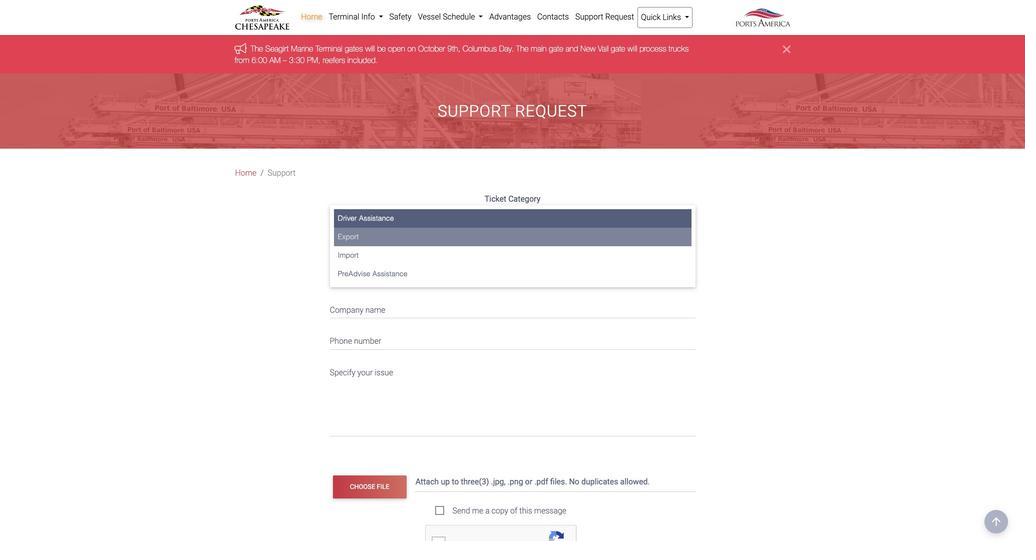 Task type: describe. For each thing, give the bounding box(es) containing it.
day.
[[499, 44, 514, 53]]

vail
[[598, 44, 609, 53]]

of
[[510, 506, 517, 516]]

go to top image
[[984, 508, 1008, 531]]

export
[[338, 233, 359, 241]]

0 vertical spatial support request
[[575, 12, 634, 22]]

pm,
[[307, 55, 320, 64]]

terminal info
[[329, 12, 377, 22]]

6:00
[[252, 55, 267, 64]]

1 gate from the left
[[549, 44, 563, 53]]

1 the from the left
[[251, 44, 263, 53]]

advantages
[[489, 12, 531, 22]]

me
[[472, 506, 483, 516]]

info
[[361, 12, 375, 22]]

the seagirt marine terminal gates will be open on october 9th, columbus day. the main gate and new vail gate will process trucks from 6:00 am – 3:30 pm, reefers included. link
[[235, 44, 689, 64]]

close image
[[783, 43, 790, 55]]

e-mail
[[330, 243, 352, 252]]

Specify your issue text field
[[330, 362, 695, 436]]

safety
[[389, 12, 411, 22]]

Attach up to three(3) .jpg, .png or .pdf files. No duplicates allowed. text field
[[415, 472, 697, 492]]

included.
[[347, 55, 378, 64]]

category
[[508, 194, 540, 204]]

ticket
[[485, 194, 506, 204]]

open
[[388, 44, 405, 53]]

terminal info link
[[325, 7, 386, 27]]

preadvise
[[338, 270, 370, 278]]

vessel
[[418, 12, 441, 22]]

company name
[[330, 305, 385, 315]]

specify
[[330, 368, 355, 378]]

your for specify
[[357, 368, 373, 378]]

mail
[[337, 243, 352, 252]]

your for choose
[[358, 208, 374, 218]]

3:30
[[289, 55, 305, 64]]

contacts link
[[534, 7, 572, 27]]

and
[[566, 44, 578, 53]]

this
[[519, 506, 532, 516]]

full name
[[330, 274, 364, 284]]

send me a copy of this message
[[452, 506, 566, 516]]

links
[[663, 13, 681, 22]]

2 the from the left
[[516, 44, 529, 53]]

copy
[[492, 506, 508, 516]]

driver assistance
[[338, 214, 394, 222]]

1 vertical spatial home link
[[235, 167, 257, 179]]

0 horizontal spatial request
[[515, 102, 587, 121]]

option
[[376, 208, 398, 218]]

ticket category
[[485, 194, 540, 204]]

seagirt
[[265, 44, 289, 53]]

home for bottom home 'link'
[[235, 168, 257, 178]]

columbus
[[463, 44, 497, 53]]

vessel schedule link
[[415, 7, 486, 27]]

0 horizontal spatial support
[[268, 168, 296, 178]]

–
[[283, 55, 287, 64]]

2 gate from the left
[[611, 44, 625, 53]]

choose for choose your option
[[330, 208, 357, 218]]

name for company name
[[365, 305, 385, 315]]

2 will from the left
[[627, 44, 637, 53]]

E-mail email field
[[330, 236, 695, 256]]

message
[[534, 506, 566, 516]]

choose your option
[[330, 208, 398, 218]]

0 vertical spatial home link
[[298, 7, 325, 27]]

on
[[407, 44, 416, 53]]

name for full name
[[344, 274, 364, 284]]

process
[[639, 44, 666, 53]]



Task type: locate. For each thing, give the bounding box(es) containing it.
choose file
[[350, 483, 389, 491]]

will left process
[[627, 44, 637, 53]]

1 vertical spatial assistance
[[372, 270, 407, 278]]

your
[[358, 208, 374, 218], [357, 368, 373, 378]]

assistance
[[359, 214, 394, 222], [372, 270, 407, 278]]

gate
[[549, 44, 563, 53], [611, 44, 625, 53]]

name right "full"
[[344, 274, 364, 284]]

your right driver
[[358, 208, 374, 218]]

choose for choose file
[[350, 483, 375, 491]]

1 horizontal spatial the
[[516, 44, 529, 53]]

vessel schedule
[[418, 12, 477, 22]]

be
[[377, 44, 386, 53]]

0 horizontal spatial home link
[[235, 167, 257, 179]]

2 vertical spatial support
[[268, 168, 296, 178]]

will left be
[[365, 44, 375, 53]]

0 vertical spatial choose
[[330, 208, 357, 218]]

1 horizontal spatial home
[[301, 12, 322, 22]]

1 vertical spatial request
[[515, 102, 587, 121]]

1 horizontal spatial gate
[[611, 44, 625, 53]]

home inside 'link'
[[301, 12, 322, 22]]

the seagirt marine terminal gates will be open on october 9th, columbus day. the main gate and new vail gate will process trucks from 6:00 am – 3:30 pm, reefers included. alert
[[0, 35, 1025, 74]]

0 horizontal spatial name
[[344, 274, 364, 284]]

send
[[452, 506, 470, 516]]

0 vertical spatial support
[[575, 12, 603, 22]]

name right company
[[365, 305, 385, 315]]

the right day. on the top of page
[[516, 44, 529, 53]]

preadvise assistance
[[338, 270, 407, 278]]

2 horizontal spatial support
[[575, 12, 603, 22]]

9th,
[[447, 44, 460, 53]]

support inside the support request link
[[575, 12, 603, 22]]

0 vertical spatial terminal
[[329, 12, 359, 22]]

1 horizontal spatial will
[[627, 44, 637, 53]]

Company name text field
[[330, 299, 695, 318]]

0 horizontal spatial gate
[[549, 44, 563, 53]]

support request
[[575, 12, 634, 22], [438, 102, 587, 121]]

main
[[531, 44, 547, 53]]

terminal up reefers
[[316, 44, 343, 53]]

1 vertical spatial home
[[235, 168, 257, 178]]

1 vertical spatial choose
[[350, 483, 375, 491]]

e-
[[330, 243, 337, 252]]

name
[[344, 274, 364, 284], [365, 305, 385, 315]]

assistance for preadvise assistance
[[372, 270, 407, 278]]

quick
[[641, 13, 661, 22]]

safety link
[[386, 7, 415, 27]]

october
[[418, 44, 445, 53]]

0 horizontal spatial will
[[365, 44, 375, 53]]

Full name text field
[[330, 268, 695, 287]]

the seagirt marine terminal gates will be open on october 9th, columbus day. the main gate and new vail gate will process trucks from 6:00 am – 3:30 pm, reefers included.
[[235, 44, 689, 64]]

home for home 'link' to the top
[[301, 12, 322, 22]]

marine
[[291, 44, 313, 53]]

1 horizontal spatial name
[[365, 305, 385, 315]]

1 vertical spatial support
[[438, 102, 511, 121]]

bullhorn image
[[235, 43, 251, 54]]

0 vertical spatial request
[[605, 12, 634, 22]]

1 horizontal spatial home link
[[298, 7, 325, 27]]

0 vertical spatial your
[[358, 208, 374, 218]]

1 will from the left
[[365, 44, 375, 53]]

advantages link
[[486, 7, 534, 27]]

gate right vail
[[611, 44, 625, 53]]

1 horizontal spatial request
[[605, 12, 634, 22]]

a
[[485, 506, 490, 516]]

driver
[[338, 214, 357, 222]]

1 vertical spatial support request
[[438, 102, 587, 121]]

1 vertical spatial name
[[365, 305, 385, 315]]

company
[[330, 305, 363, 315]]

choose
[[330, 208, 357, 218], [350, 483, 375, 491]]

support request link
[[572, 7, 637, 27]]

the up the 6:00
[[251, 44, 263, 53]]

terminal left "info"
[[329, 12, 359, 22]]

phone
[[330, 337, 352, 346]]

file
[[377, 483, 389, 491]]

full
[[330, 274, 342, 284]]

trucks
[[669, 44, 689, 53]]

0 vertical spatial name
[[344, 274, 364, 284]]

0 horizontal spatial the
[[251, 44, 263, 53]]

your left issue on the left bottom of the page
[[357, 368, 373, 378]]

choose up export
[[330, 208, 357, 218]]

home
[[301, 12, 322, 22], [235, 168, 257, 178]]

1 horizontal spatial support
[[438, 102, 511, 121]]

number
[[354, 337, 381, 346]]

assistance for driver assistance
[[359, 214, 394, 222]]

gate left and
[[549, 44, 563, 53]]

0 vertical spatial assistance
[[359, 214, 394, 222]]

1 vertical spatial terminal
[[316, 44, 343, 53]]

new
[[580, 44, 596, 53]]

0 vertical spatial home
[[301, 12, 322, 22]]

issue
[[375, 368, 393, 378]]

request
[[605, 12, 634, 22], [515, 102, 587, 121]]

schedule
[[443, 12, 475, 22]]

home link
[[298, 7, 325, 27], [235, 167, 257, 179]]

from
[[235, 55, 249, 64]]

choose left file
[[350, 483, 375, 491]]

0 horizontal spatial home
[[235, 168, 257, 178]]

phone number
[[330, 337, 381, 346]]

terminal inside the seagirt marine terminal gates will be open on october 9th, columbus day. the main gate and new vail gate will process trucks from 6:00 am – 3:30 pm, reefers included.
[[316, 44, 343, 53]]

reefers
[[323, 55, 345, 64]]

import
[[338, 251, 359, 259]]

quick links
[[641, 13, 683, 22]]

gates
[[345, 44, 363, 53]]

assistance right preadvise
[[372, 270, 407, 278]]

quick links link
[[637, 7, 693, 28]]

1 vertical spatial your
[[357, 368, 373, 378]]

will
[[365, 44, 375, 53], [627, 44, 637, 53]]

assistance right driver
[[359, 214, 394, 222]]

support
[[575, 12, 603, 22], [438, 102, 511, 121], [268, 168, 296, 178]]

terminal
[[329, 12, 359, 22], [316, 44, 343, 53]]

Phone number text field
[[330, 330, 695, 350]]

contacts
[[537, 12, 569, 22]]

specify your issue
[[330, 368, 393, 378]]

am
[[269, 55, 281, 64]]

the
[[251, 44, 263, 53], [516, 44, 529, 53]]



Task type: vqa. For each thing, say whether or not it's contained in the screenshot.
the top your
yes



